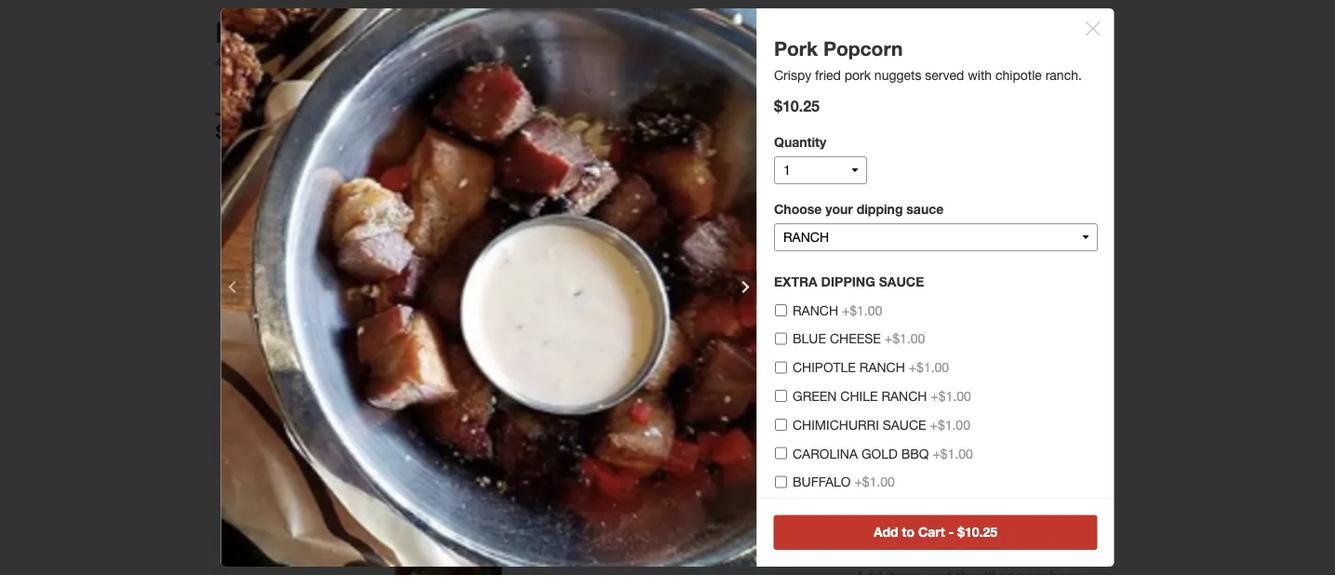 Task type: describe. For each thing, give the bounding box(es) containing it.
4:00
[[215, 54, 241, 70]]

0 horizontal spatial $10.25
[[774, 97, 819, 115]]

empanadas
[[447, 91, 516, 106]]

and inside tab list
[[652, 91, 674, 106]]

add to cart - $10.25 button
[[774, 515, 1098, 550]]

  checkbox for chipotle ranch +$1.00
[[775, 361, 787, 374]]

change
[[875, 207, 914, 220]]

cart
[[919, 524, 945, 539]]

0 horizontal spatial pm
[[244, 54, 264, 70]]

0 vertical spatial sauce
[[879, 274, 924, 289]]

potato
[[532, 308, 573, 323]]

ranch. inside × dialog
[[1045, 67, 1082, 83]]

cheese
[[830, 331, 881, 346]]

carolina
[[793, 446, 858, 461]]

× button
[[1083, 6, 1103, 44]]

2 vertical spatial crispy
[[228, 328, 265, 343]]

$10.25 inside add to cart - $10.25 button
[[958, 524, 998, 539]]

potato puffs
[[532, 308, 609, 323]]

1 vertical spatial chipotle
[[298, 344, 344, 360]]

0 vertical spatial ranch
[[793, 302, 838, 318]]

burgers and more
[[603, 91, 708, 106]]

0 horizontal spatial fried
[[269, 328, 294, 343]]

flatbreads
[[355, 91, 417, 106]]

crispy inside × dialog
[[774, 67, 811, 83]]

quantity
[[774, 134, 826, 150]]

1 vertical spatial with
[[270, 344, 294, 360]]

slideshow element
[[221, 8, 757, 567]]

more
[[678, 91, 708, 106]]

select your options for choose your dipping sauce element
[[774, 201, 1098, 274]]

blue cheese +$1.00
[[793, 331, 925, 346]]

1 vertical spatial pork
[[298, 328, 324, 343]]

delivers to
[[875, 186, 937, 202]]

change button
[[875, 205, 914, 222]]

balsamic
[[228, 226, 280, 241]]

tab list containing starters
[[215, 82, 1099, 115]]

cheese,
[[320, 193, 366, 208]]

crispy brussel sprouts sriracha, cotija cheese, mushrooms, onion, balsamic and bacon.
[[228, 173, 370, 241]]

pork popcorn crispy fried pork nuggets served with chipotle ranch. inside × dialog
[[774, 37, 1082, 83]]

1 vertical spatial popcorn
[[260, 308, 313, 323]]

mushrooms,
[[228, 209, 300, 225]]

delivery
[[875, 295, 922, 310]]

chile
[[840, 388, 878, 404]]

crispy inside crispy brussel sprouts sriracha, cotija cheese, mushrooms, onion, balsamic and bacon.
[[228, 173, 267, 188]]

choose
[[774, 201, 822, 217]]

  checkbox for buffalo +$1.00
[[775, 476, 787, 488]]

× dialog
[[0, 0, 1336, 575]]

Search menu items text field
[[860, 36, 1100, 53]]

chipotle
[[793, 360, 856, 375]]

empty.
[[986, 546, 1031, 563]]

  checkbox for chimichurri sauce +$1.00
[[775, 419, 787, 431]]

checkout
[[939, 400, 999, 416]]

bbq
[[901, 446, 929, 461]]

buffalo +$1.00
[[793, 474, 895, 490]]

1 vertical spatial nuggets
[[328, 328, 375, 343]]

sliders
[[532, 173, 575, 188]]

scheduled
[[875, 236, 941, 251]]

trash frys
[[228, 443, 292, 458]]

cart
[[942, 546, 967, 563]]

dipping
[[821, 274, 875, 289]]

your cart is empty.
[[908, 546, 1031, 563]]

for
[[945, 236, 962, 251]]

scheduled for 4:30 pm
[[875, 236, 1014, 251]]

nuggets inside × dialog
[[874, 67, 921, 83]]

0 horizontal spatial pork popcorn crispy fried pork nuggets served with chipotle ranch.
[[228, 308, 375, 376]]

fried inside × dialog
[[815, 67, 841, 83]]

green chile ranch +$1.00
[[793, 388, 971, 404]]

chimichurri sauce +$1.00
[[793, 417, 970, 432]]

your
[[825, 201, 853, 217]]

sides
[[796, 91, 828, 106]]

bar style flatbreads
[[299, 91, 417, 106]]

bar
[[299, 91, 319, 106]]

nachos
[[532, 443, 579, 458]]



Task type: locate. For each thing, give the bounding box(es) containing it.
with
[[968, 67, 992, 83], [270, 344, 294, 360]]

sauce up bbq
[[883, 417, 926, 432]]

sauce up delivery
[[879, 274, 924, 289]]

  checkbox left buffalo
[[775, 476, 787, 488]]

2 horizontal spatial pm
[[995, 236, 1014, 251]]

to
[[268, 54, 279, 70], [925, 186, 937, 202], [902, 524, 915, 539]]

ranch up chimichurri sauce +$1.00
[[881, 388, 927, 404]]

1 horizontal spatial chipotle
[[995, 67, 1042, 83]]

chipotle inside × dialog
[[995, 67, 1042, 83]]

fee:
[[925, 295, 950, 310]]

0 horizontal spatial served
[[228, 344, 267, 360]]

0 vertical spatial   checkbox
[[775, 419, 787, 431]]

  checkbox
[[775, 419, 787, 431], [775, 476, 787, 488]]

0 vertical spatial ranch.
[[1045, 67, 1082, 83]]

to for add
[[902, 524, 915, 539]]

ranch
[[793, 302, 838, 318], [859, 360, 905, 375], [881, 388, 927, 404]]

1 vertical spatial pork popcorn crispy fried pork nuggets served with chipotle ranch.
[[228, 308, 375, 376]]

cotija
[[283, 193, 317, 208]]

1 horizontal spatial $10.25
[[958, 524, 998, 539]]

your
[[908, 546, 938, 563]]

2   checkbox from the top
[[775, 476, 787, 488]]

1 horizontal spatial pork
[[774, 37, 818, 60]]

$10.25 up "quantity"
[[774, 97, 819, 115]]

1 vertical spatial ranch.
[[228, 361, 264, 376]]

1 vertical spatial ranch
[[859, 360, 905, 375]]

to inside add to cart - $10.25 button
[[902, 524, 915, 539]]

delivery fee: $0.49
[[875, 295, 950, 327]]

1 horizontal spatial served
[[925, 67, 964, 83]]

0 vertical spatial nuggets
[[874, 67, 921, 83]]

dipping
[[856, 201, 903, 217]]

tab
[[841, 82, 919, 115], [919, 82, 1031, 115]]

popcorn inside × dialog
[[823, 37, 903, 60]]

1 vertical spatial $10.25
[[958, 524, 998, 539]]

and inside crispy brussel sprouts sriracha, cotija cheese, mushrooms, onion, balsamic and bacon.
[[283, 226, 305, 241]]

is
[[971, 546, 982, 563]]

$10.25
[[774, 97, 819, 115], [958, 524, 998, 539]]

1 horizontal spatial to
[[902, 524, 915, 539]]

to left 9:45
[[268, 54, 279, 70]]

trash
[[228, 443, 262, 458]]

1 horizontal spatial pork
[[844, 67, 871, 83]]

1 tab from the left
[[841, 82, 919, 115]]

menu 4:00 pm to 9:45 pm
[[215, 15, 332, 70]]

2 horizontal spatial to
[[925, 186, 937, 202]]

sauce
[[879, 274, 924, 289], [883, 417, 926, 432]]

2 vertical spatial ranch
[[881, 388, 927, 404]]

0 vertical spatial pork
[[844, 67, 871, 83]]

1   checkbox from the top
[[775, 419, 787, 431]]

0 vertical spatial starters
[[227, 91, 276, 106]]

1 horizontal spatial with
[[968, 67, 992, 83]]

and down onion,
[[283, 226, 305, 241]]

  checkbox left chipotle
[[775, 361, 787, 374]]

1 vertical spatial fried
[[269, 328, 294, 343]]

menu
[[215, 15, 290, 48]]

  checkbox for carolina gold bbq +$1.00
[[775, 447, 787, 460]]

to inside menu 4:00 pm to 9:45 pm
[[268, 54, 279, 70]]

pork inside × dialog
[[844, 67, 871, 83]]

onion,
[[304, 209, 340, 225]]

1 horizontal spatial fried
[[815, 67, 841, 83]]

tab down search menu items text field
[[919, 82, 1031, 115]]

wings
[[542, 91, 578, 106]]

served inside × dialog
[[925, 67, 964, 83]]

  checkbox left carolina
[[775, 447, 787, 460]]

2   checkbox from the top
[[775, 333, 787, 345]]

1 vertical spatial crispy
[[228, 173, 267, 188]]

carolina gold bbq +$1.00
[[793, 446, 973, 461]]

ranch.
[[1045, 67, 1082, 83], [228, 361, 264, 376]]

popcorn down balsamic
[[260, 308, 313, 323]]

served
[[925, 67, 964, 83], [228, 344, 267, 360]]

pm right 4:00 on the top of the page
[[244, 54, 264, 70]]

tab list
[[215, 82, 1099, 115]]

sprouts
[[321, 173, 370, 188]]

extra
[[774, 274, 817, 289]]

and
[[652, 91, 674, 106], [283, 226, 305, 241]]

to right delivers
[[925, 186, 937, 202]]

burgers
[[603, 91, 648, 106]]

0 vertical spatial fried
[[815, 67, 841, 83]]

puffs
[[577, 308, 609, 323]]

pork
[[774, 37, 818, 60], [228, 308, 257, 323]]

blue
[[793, 331, 826, 346]]

chipotle
[[995, 67, 1042, 83], [298, 344, 344, 360]]

1 vertical spatial to
[[925, 186, 937, 202]]

0 horizontal spatial nuggets
[[328, 328, 375, 343]]

1 vertical spatial and
[[283, 226, 305, 241]]

select item quantity element
[[774, 134, 867, 184]]

1 horizontal spatial ranch.
[[1045, 67, 1082, 83]]

0 vertical spatial to
[[268, 54, 279, 70]]

popcorn up "sides"
[[823, 37, 903, 60]]

  checkbox left blue
[[775, 333, 787, 345]]

4   checkbox from the top
[[775, 390, 787, 402]]

checkout button
[[847, 391, 1091, 426]]

1 vertical spatial pork
[[228, 308, 257, 323]]

0 horizontal spatial pork
[[298, 328, 324, 343]]

to for delivers
[[925, 186, 937, 202]]

  checkbox left the green
[[775, 390, 787, 402]]

pork
[[844, 67, 871, 83], [298, 328, 324, 343]]

1 horizontal spatial popcorn
[[823, 37, 903, 60]]

pm right 9:45
[[312, 54, 332, 70]]

crispy
[[774, 67, 811, 83], [228, 173, 267, 188], [228, 328, 265, 343]]

1 vertical spatial served
[[228, 344, 267, 360]]

ranch +$1.00
[[793, 302, 882, 318]]

0 horizontal spatial with
[[270, 344, 294, 360]]

fried
[[815, 67, 841, 83], [269, 328, 294, 343]]

with inside × dialog
[[968, 67, 992, 83]]

0 horizontal spatial popcorn
[[260, 308, 313, 323]]

0 vertical spatial popcorn
[[823, 37, 903, 60]]

0 vertical spatial pork
[[774, 37, 818, 60]]

2 vertical spatial to
[[902, 524, 915, 539]]

sriracha,
[[228, 193, 279, 208]]

1 horizontal spatial nuggets
[[874, 67, 921, 83]]

  checkbox for ranch +$1.00
[[775, 304, 787, 316]]

  checkbox
[[775, 304, 787, 316], [775, 333, 787, 345], [775, 361, 787, 374], [775, 390, 787, 402], [775, 447, 787, 460]]

to right add
[[902, 524, 915, 539]]

ranch. down search menu items text field
[[1045, 67, 1082, 83]]

0 vertical spatial with
[[968, 67, 992, 83]]

0 vertical spatial pork popcorn crispy fried pork nuggets served with chipotle ranch.
[[774, 37, 1082, 83]]

pm right 4:30
[[995, 236, 1014, 251]]

ranch. up trash
[[228, 361, 264, 376]]

0 vertical spatial $10.25
[[774, 97, 819, 115]]

tacos
[[737, 91, 771, 106]]

pork inside × dialog
[[774, 37, 818, 60]]

0 horizontal spatial ranch.
[[228, 361, 264, 376]]

1 vertical spatial   checkbox
[[775, 476, 787, 488]]

pork popcorn crispy fried pork nuggets served with chipotle ranch.
[[774, 37, 1082, 83], [228, 308, 375, 376]]

and left more
[[652, 91, 674, 106]]

green
[[793, 388, 837, 404]]

1 horizontal spatial pm
[[312, 54, 332, 70]]

4:30
[[966, 236, 991, 251]]

chimichurri
[[793, 417, 879, 432]]

starters up brussel
[[215, 119, 290, 142]]

1 horizontal spatial pork popcorn crispy fried pork nuggets served with chipotle ranch.
[[774, 37, 1082, 83]]

starters
[[227, 91, 276, 106], [215, 119, 290, 142]]

×
[[1083, 6, 1103, 44]]

ranch up green chile ranch +$1.00
[[859, 360, 905, 375]]

tab right "sides"
[[841, 82, 919, 115]]

frys
[[265, 443, 292, 458]]

choose your dipping sauce
[[774, 201, 944, 217]]

0 vertical spatial served
[[925, 67, 964, 83]]

  checkbox left chimichurri
[[775, 419, 787, 431]]

add to cart - $10.25
[[874, 524, 998, 539]]

pork down balsamic
[[228, 308, 257, 323]]

  checkbox for blue cheese +$1.00
[[775, 333, 787, 345]]

delivers
[[875, 186, 922, 202]]

1 horizontal spatial and
[[652, 91, 674, 106]]

+$1.00
[[842, 302, 882, 318], [884, 331, 925, 346], [909, 360, 949, 375], [931, 388, 971, 404], [930, 417, 970, 432], [933, 446, 973, 461], [854, 474, 895, 490]]

0 horizontal spatial pork
[[228, 308, 257, 323]]

0 horizontal spatial chipotle
[[298, 344, 344, 360]]

buffalo
[[793, 474, 851, 490]]

3   checkbox from the top
[[775, 361, 787, 374]]

  checkbox down extra
[[775, 304, 787, 316]]

5   checkbox from the top
[[775, 447, 787, 460]]

bacon.
[[309, 226, 349, 241]]

add
[[874, 524, 899, 539]]

style
[[323, 91, 352, 106]]

gold
[[861, 446, 898, 461]]

0 vertical spatial crispy
[[774, 67, 811, 83]]

0 vertical spatial and
[[652, 91, 674, 106]]

ranch up blue
[[793, 302, 838, 318]]

pork up "sides"
[[774, 37, 818, 60]]

0 horizontal spatial to
[[268, 54, 279, 70]]

  checkbox for green chile ranch +$1.00
[[775, 390, 787, 402]]

$0.49
[[875, 312, 908, 327]]

-
[[949, 524, 954, 539]]

1 vertical spatial starters
[[215, 119, 290, 142]]

select your options for extra dipping sauce element
[[774, 274, 1098, 575]]

1 vertical spatial sauce
[[883, 417, 926, 432]]

extra dipping sauce
[[774, 274, 924, 289]]

0 vertical spatial chipotle
[[995, 67, 1042, 83]]

sauce
[[906, 201, 944, 217]]

2 tab from the left
[[919, 82, 1031, 115]]

$10.25 up is in the right of the page
[[958, 524, 998, 539]]

nuggets
[[874, 67, 921, 83], [328, 328, 375, 343]]

pm
[[244, 54, 264, 70], [312, 54, 332, 70], [995, 236, 1014, 251]]

1   checkbox from the top
[[775, 304, 787, 316]]

0 horizontal spatial and
[[283, 226, 305, 241]]

9:45
[[283, 54, 308, 70]]

popcorn
[[823, 37, 903, 60], [260, 308, 313, 323]]

brussel
[[271, 173, 318, 188]]

chipotle ranch +$1.00
[[793, 360, 949, 375]]

starters down 4:00 on the top of the page
[[227, 91, 276, 106]]



Task type: vqa. For each thing, say whether or not it's contained in the screenshot.
with
yes



